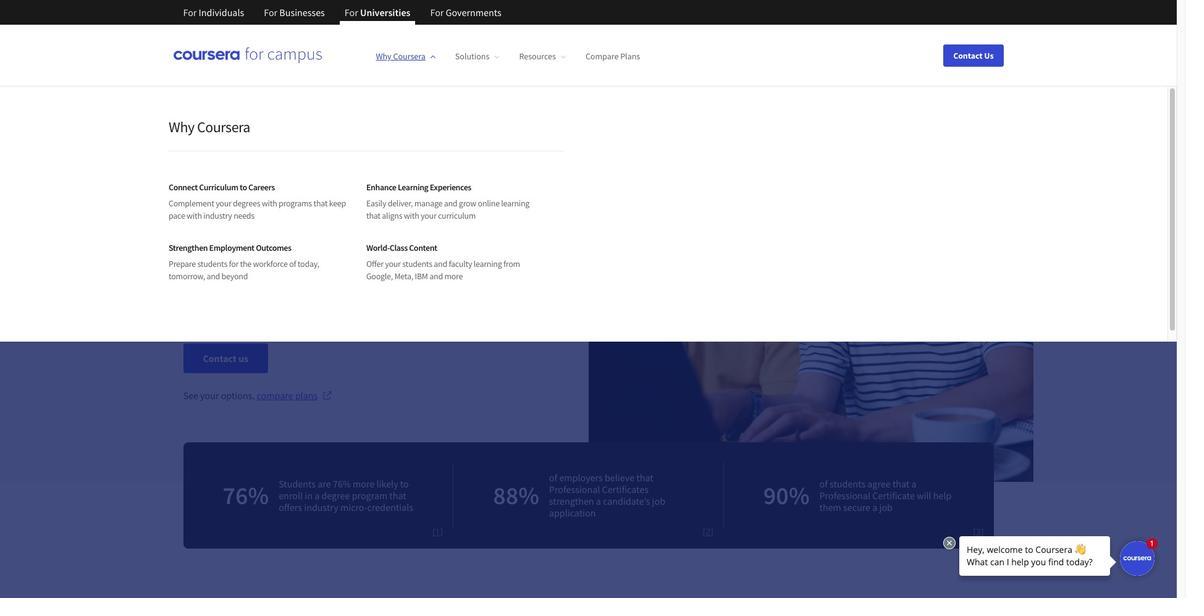 Task type: describe. For each thing, give the bounding box(es) containing it.
professional inside of employers believe that professional certificates strengthen a candidate's job application
[[549, 483, 600, 496]]

credentials
[[367, 501, 413, 513]]

the inside strengthen employment outcomes prepare students for the workforce of today, tomorrow, and beyond
[[240, 258, 252, 269]]

] for 88%
[[711, 526, 714, 538]]

certificates
[[602, 483, 649, 496]]

strengthen employability to attract more students
[[183, 121, 525, 250]]

contact us
[[203, 352, 248, 365]]

us
[[985, 50, 994, 61]]

workforce
[[253, 258, 288, 269]]

] for 90%
[[981, 526, 984, 538]]

compare plans link
[[257, 388, 333, 403]]

compare plans link
[[586, 51, 640, 62]]

help
[[934, 489, 952, 502]]

program
[[352, 489, 388, 502]]

easily
[[367, 198, 386, 209]]

that inside enhance learning experiences easily deliver, manage and grow online learning that aligns with your curriculum
[[367, 210, 381, 221]]

resources link
[[519, 51, 566, 62]]

more inside students are 76% more likely to enroll in a degree program that offers industry micro-credentials
[[353, 477, 375, 490]]

needs
[[234, 210, 255, 221]]

[ for 90%
[[974, 526, 977, 538]]

businesses
[[280, 6, 325, 19]]

for businesses
[[264, 6, 325, 19]]

[ 3 ]
[[974, 526, 984, 538]]

for for universities
[[345, 6, 358, 19]]

skills
[[426, 261, 456, 280]]

for for governments
[[430, 6, 444, 19]]

class
[[390, 242, 408, 253]]

with inside enhance learning experiences easily deliver, manage and grow online learning that aligns with your curriculum
[[404, 210, 419, 221]]

contact for contact us
[[203, 352, 237, 365]]

88%
[[493, 480, 539, 511]]

[ 1 ]
[[433, 526, 443, 538]]

learning inside enhance learning experiences easily deliver, manage and grow online learning that aligns with your curriculum
[[501, 198, 530, 209]]

a inside of employers believe that professional certificates strengthen a candidate's job application
[[596, 495, 601, 507]]

options,
[[221, 389, 255, 402]]

why coursera link
[[376, 51, 436, 62]]

2
[[706, 526, 711, 538]]

curriculum
[[438, 210, 476, 221]]

students inside of students agree that a professional certificate will help them secure a job
[[830, 477, 866, 490]]

to for curriculum
[[240, 182, 247, 193]]

universities
[[360, 6, 411, 19]]

for inside equip students with the most in-demand skills and prepare them for job success.
[[217, 283, 234, 302]]

enhance learning experiences easily deliver, manage and grow online learning that aligns with your curriculum
[[367, 182, 530, 221]]

employment
[[209, 242, 255, 253]]

students inside strengthen employability to attract more students
[[387, 200, 525, 250]]

that inside of employers believe that professional certificates strengthen a candidate's job application
[[637, 472, 654, 484]]

employers
[[560, 472, 603, 484]]

contact for contact us
[[954, 50, 983, 61]]

us
[[239, 352, 248, 365]]

likely
[[377, 477, 398, 490]]

compare
[[257, 389, 293, 402]]

and inside strengthen employment outcomes prepare students for the workforce of today, tomorrow, and beyond
[[207, 271, 220, 282]]

micro-
[[341, 501, 368, 513]]

grow
[[459, 198, 477, 209]]

connect curriculum to careers complement your degrees with programs that keep pace with industry needs
[[169, 182, 346, 221]]

most
[[325, 261, 356, 280]]

and inside equip students with the most in-demand skills and prepare them for job success.
[[458, 261, 481, 280]]

a right secure on the bottom
[[873, 501, 878, 513]]

meta,
[[395, 271, 413, 282]]

prepare
[[169, 258, 196, 269]]

equip
[[183, 261, 218, 280]]

industry for degrees
[[204, 210, 232, 221]]

and inside enhance learning experiences easily deliver, manage and grow online learning that aligns with your curriculum
[[444, 198, 458, 209]]

degrees
[[233, 198, 260, 209]]

complement
[[169, 198, 214, 209]]

students are 76% more likely to enroll in a degree program that offers industry micro-credentials
[[279, 477, 413, 513]]

for governments
[[430, 6, 502, 19]]

see your options,
[[183, 389, 257, 402]]

success.
[[258, 283, 307, 302]]

1 vertical spatial why coursera
[[169, 117, 250, 137]]

them inside of students agree that a professional certificate will help them secure a job
[[820, 501, 842, 513]]

experiences
[[430, 182, 472, 193]]

google,
[[367, 271, 393, 282]]

industry for enroll
[[304, 501, 339, 513]]

deliver,
[[388, 198, 413, 209]]

world-class content offer your students and faculty learning from google, meta, ibm and more
[[367, 242, 520, 282]]

students inside strengthen employment outcomes prepare students for the workforce of today, tomorrow, and beyond
[[197, 258, 227, 269]]

online
[[478, 198, 500, 209]]

a left will
[[912, 477, 917, 490]]

tomorrow,
[[169, 271, 205, 282]]

secure
[[844, 501, 871, 513]]

to for employability
[[409, 161, 442, 210]]

compare
[[586, 51, 619, 62]]

offers
[[279, 501, 302, 513]]

[ 2 ]
[[703, 526, 714, 538]]

of for 88%
[[549, 472, 558, 484]]

a inside students are 76% more likely to enroll in a degree program that offers industry micro-credentials
[[315, 489, 320, 502]]

students inside the world-class content offer your students and faculty learning from google, meta, ibm and more
[[402, 258, 432, 269]]

your inside the world-class content offer your students and faculty learning from google, meta, ibm and more
[[385, 258, 401, 269]]

job for strengthen employability to attract more students
[[237, 283, 256, 302]]

governments
[[446, 6, 502, 19]]

learning inside the world-class content offer your students and faculty learning from google, meta, ibm and more
[[474, 258, 502, 269]]

for individuals
[[183, 6, 244, 19]]

with down complement
[[187, 210, 202, 221]]

attract
[[183, 200, 289, 250]]

employability
[[183, 161, 403, 210]]

contact us link
[[183, 344, 268, 373]]

plans
[[295, 389, 318, 402]]

degree
[[322, 489, 350, 502]]

to inside students are 76% more likely to enroll in a degree program that offers industry micro-credentials
[[400, 477, 409, 490]]

programs
[[279, 198, 312, 209]]

beyond
[[222, 271, 248, 282]]

outcomes
[[256, 242, 291, 253]]

aligns
[[382, 210, 403, 221]]

prepare
[[484, 261, 530, 280]]

equip students with the most in-demand skills and prepare them for job success.
[[183, 261, 530, 302]]

coursera for campus image
[[173, 47, 322, 64]]

contact us button
[[944, 44, 1004, 66]]

professional inside of students agree that a professional certificate will help them secure a job
[[820, 489, 871, 502]]

pace
[[169, 210, 185, 221]]

application
[[549, 507, 596, 519]]



Task type: locate. For each thing, give the bounding box(es) containing it.
the inside equip students with the most in-demand skills and prepare them for job success.
[[303, 261, 323, 280]]

for inside strengthen employment outcomes prepare students for the workforce of today, tomorrow, and beyond
[[229, 258, 239, 269]]

believe
[[605, 472, 635, 484]]

with down careers
[[262, 198, 277, 209]]

industry down 'are' on the left bottom of the page
[[304, 501, 339, 513]]

0 horizontal spatial them
[[183, 283, 215, 302]]

of employers believe that professional certificates strengthen a candidate's job application
[[549, 472, 666, 519]]

plans
[[621, 51, 640, 62]]

learning
[[398, 182, 429, 193]]

with
[[262, 198, 277, 209], [187, 210, 202, 221], [404, 210, 419, 221], [274, 261, 301, 280]]

curriculum
[[199, 182, 238, 193]]

more inside strengthen employability to attract more students
[[296, 200, 380, 250]]

job inside of students agree that a professional certificate will help them secure a job
[[880, 501, 893, 513]]

with up success.
[[274, 261, 301, 280]]

0 horizontal spatial job
[[237, 283, 256, 302]]

students
[[279, 477, 316, 490]]

see
[[183, 389, 198, 402]]

2 horizontal spatial of
[[820, 477, 828, 490]]

that left keep
[[314, 198, 328, 209]]

2 vertical spatial more
[[353, 477, 375, 490]]

90%
[[764, 480, 810, 511]]

that right the program
[[390, 489, 407, 502]]

1 horizontal spatial ]
[[711, 526, 714, 538]]

] for 76%
[[440, 526, 443, 538]]

keep
[[329, 198, 346, 209]]

banner navigation
[[173, 0, 512, 34]]

candidate's
[[603, 495, 650, 507]]

1 vertical spatial learning
[[474, 258, 502, 269]]

3
[[977, 526, 981, 538]]

3 [ from the left
[[974, 526, 977, 538]]

1 horizontal spatial [
[[703, 526, 706, 538]]

your right see
[[200, 389, 219, 402]]

of inside of employers believe that professional certificates strengthen a candidate's job application
[[549, 472, 558, 484]]

0 horizontal spatial professional
[[549, 483, 600, 496]]

0 vertical spatial why coursera
[[376, 51, 426, 62]]

compare plans
[[586, 51, 640, 62]]

76%
[[333, 477, 351, 490], [223, 480, 269, 511]]

solutions
[[455, 51, 490, 62]]

and
[[444, 198, 458, 209], [434, 258, 447, 269], [458, 261, 481, 280], [207, 271, 220, 282], [430, 271, 443, 282]]

will
[[917, 489, 932, 502]]

content
[[409, 242, 437, 253]]

are
[[318, 477, 331, 490]]

more
[[296, 200, 380, 250], [445, 271, 463, 282], [353, 477, 375, 490]]

more down the faculty
[[445, 271, 463, 282]]

and left the faculty
[[434, 258, 447, 269]]

solutions link
[[455, 51, 500, 62]]

0 horizontal spatial industry
[[204, 210, 232, 221]]

offer
[[367, 258, 384, 269]]

for for individuals
[[183, 6, 197, 19]]

contact inside button
[[954, 50, 983, 61]]

strengthen employment outcomes prepare students for the workforce of today, tomorrow, and beyond
[[169, 242, 319, 282]]

for left businesses
[[264, 6, 278, 19]]

of inside of students agree that a professional certificate will help them secure a job
[[820, 477, 828, 490]]

2 horizontal spatial [
[[974, 526, 977, 538]]

job inside of employers believe that professional certificates strengthen a candidate's job application
[[652, 495, 666, 507]]

why coursera
[[376, 51, 426, 62], [169, 117, 250, 137]]

0 horizontal spatial the
[[240, 258, 252, 269]]

for universities
[[345, 6, 411, 19]]

0 horizontal spatial why
[[169, 117, 195, 137]]

1 horizontal spatial them
[[820, 501, 842, 513]]

0 horizontal spatial ]
[[440, 526, 443, 538]]

of right "90%"
[[820, 477, 828, 490]]

them
[[183, 283, 215, 302], [820, 501, 842, 513]]

why
[[376, 51, 392, 62], [169, 117, 195, 137]]

1 horizontal spatial 76%
[[333, 477, 351, 490]]

and left beyond
[[207, 271, 220, 282]]

of left today,
[[289, 258, 296, 269]]

strengthen
[[183, 121, 362, 171], [169, 242, 208, 253]]

and up curriculum
[[444, 198, 458, 209]]

2 for from the left
[[264, 6, 278, 19]]

1 vertical spatial coursera
[[197, 117, 250, 137]]

1 horizontal spatial the
[[303, 261, 323, 280]]

for
[[229, 258, 239, 269], [217, 283, 234, 302]]

in-
[[358, 261, 374, 280]]

them down tomorrow,
[[183, 283, 215, 302]]

for
[[183, 6, 197, 19], [264, 6, 278, 19], [345, 6, 358, 19], [430, 6, 444, 19]]

[ for 88%
[[703, 526, 706, 538]]

that inside of students agree that a professional certificate will help them secure a job
[[893, 477, 910, 490]]

2 ] from the left
[[711, 526, 714, 538]]

why coursera down 'universities'
[[376, 51, 426, 62]]

professional up application
[[549, 483, 600, 496]]

1 horizontal spatial professional
[[820, 489, 871, 502]]

contact us
[[954, 50, 994, 61]]

industry inside connect curriculum to careers complement your degrees with programs that keep pace with industry needs
[[204, 210, 232, 221]]

2 horizontal spatial job
[[880, 501, 893, 513]]

strengthen for prepare
[[169, 242, 208, 253]]

1 vertical spatial contact
[[203, 352, 237, 365]]

a right in at the bottom of page
[[315, 489, 320, 502]]

76% inside students are 76% more likely to enroll in a degree program that offers industry micro-credentials
[[333, 477, 351, 490]]

agree
[[868, 477, 891, 490]]

0 horizontal spatial of
[[289, 258, 296, 269]]

[
[[433, 526, 435, 538], [703, 526, 706, 538], [974, 526, 977, 538]]

1 horizontal spatial of
[[549, 472, 558, 484]]

industry left needs
[[204, 210, 232, 221]]

from
[[504, 258, 520, 269]]

that inside connect curriculum to careers complement your degrees with programs that keep pace with industry needs
[[314, 198, 328, 209]]

3 for from the left
[[345, 6, 358, 19]]

0 horizontal spatial contact
[[203, 352, 237, 365]]

0 horizontal spatial [
[[433, 526, 435, 538]]

for left governments
[[430, 6, 444, 19]]

your down "curriculum"
[[216, 198, 232, 209]]

strengthen
[[549, 495, 594, 507]]

for left individuals
[[183, 6, 197, 19]]

of students agree that a professional certificate will help them secure a job
[[820, 477, 952, 513]]

1 horizontal spatial why
[[376, 51, 392, 62]]

]
[[440, 526, 443, 538], [711, 526, 714, 538], [981, 526, 984, 538]]

0 vertical spatial more
[[296, 200, 380, 250]]

the
[[240, 258, 252, 269], [303, 261, 323, 280]]

and right the skills
[[458, 261, 481, 280]]

why up connect
[[169, 117, 195, 137]]

1 for from the left
[[183, 6, 197, 19]]

the up beyond
[[240, 258, 252, 269]]

[ for 76%
[[433, 526, 435, 538]]

more up most
[[296, 200, 380, 250]]

0 vertical spatial learning
[[501, 198, 530, 209]]

enroll
[[279, 489, 303, 502]]

0 horizontal spatial coursera
[[197, 117, 250, 137]]

a right strengthen
[[596, 495, 601, 507]]

1 ] from the left
[[440, 526, 443, 538]]

1 horizontal spatial coursera
[[393, 51, 426, 62]]

why down 'universities'
[[376, 51, 392, 62]]

1 vertical spatial why
[[169, 117, 195, 137]]

certificate
[[873, 489, 915, 502]]

professional left certificate
[[820, 489, 871, 502]]

0 horizontal spatial 76%
[[223, 480, 269, 511]]

ibm
[[415, 271, 428, 282]]

1 vertical spatial for
[[217, 283, 234, 302]]

strengthen up careers
[[183, 121, 362, 171]]

with inside equip students with the most in-demand skills and prepare them for job success.
[[274, 261, 301, 280]]

to inside strengthen employability to attract more students
[[409, 161, 442, 210]]

and right ibm
[[430, 271, 443, 282]]

your
[[216, 198, 232, 209], [421, 210, 437, 221], [385, 258, 401, 269], [200, 389, 219, 402]]

strengthen up prepare
[[169, 242, 208, 253]]

1 horizontal spatial to
[[400, 477, 409, 490]]

76% left enroll
[[223, 480, 269, 511]]

your down manage
[[421, 210, 437, 221]]

0 vertical spatial industry
[[204, 210, 232, 221]]

your up meta,
[[385, 258, 401, 269]]

your inside connect curriculum to careers complement your degrees with programs that keep pace with industry needs
[[216, 198, 232, 209]]

learning left from
[[474, 258, 502, 269]]

0 vertical spatial for
[[229, 258, 239, 269]]

1 vertical spatial industry
[[304, 501, 339, 513]]

of
[[289, 258, 296, 269], [549, 472, 558, 484], [820, 477, 828, 490]]

job inside equip students with the most in-demand skills and prepare them for job success.
[[237, 283, 256, 302]]

careers
[[248, 182, 275, 193]]

individuals
[[199, 6, 244, 19]]

for left 'universities'
[[345, 6, 358, 19]]

1 horizontal spatial contact
[[954, 50, 983, 61]]

learning right online
[[501, 198, 530, 209]]

1 horizontal spatial why coursera
[[376, 51, 426, 62]]

2 horizontal spatial ]
[[981, 526, 984, 538]]

0 vertical spatial strengthen
[[183, 121, 362, 171]]

of inside strengthen employment outcomes prepare students for the workforce of today, tomorrow, and beyond
[[289, 258, 296, 269]]

1 horizontal spatial job
[[652, 495, 666, 507]]

0 vertical spatial contact
[[954, 50, 983, 61]]

with down deliver,
[[404, 210, 419, 221]]

for for businesses
[[264, 6, 278, 19]]

your inside enhance learning experiences easily deliver, manage and grow online learning that aligns with your curriculum
[[421, 210, 437, 221]]

for up beyond
[[229, 258, 239, 269]]

for down beyond
[[217, 283, 234, 302]]

professional
[[549, 483, 600, 496], [820, 489, 871, 502]]

them inside equip students with the most in-demand skills and prepare them for job success.
[[183, 283, 215, 302]]

faculty
[[449, 258, 472, 269]]

strengthen for attract
[[183, 121, 362, 171]]

2 [ from the left
[[703, 526, 706, 538]]

coursera down 'universities'
[[393, 51, 426, 62]]

world-
[[367, 242, 390, 253]]

that right believe
[[637, 472, 654, 484]]

job down agree
[[880, 501, 893, 513]]

to inside connect curriculum to careers complement your degrees with programs that keep pace with industry needs
[[240, 182, 247, 193]]

them left secure on the bottom
[[820, 501, 842, 513]]

students
[[387, 200, 525, 250], [197, 258, 227, 269], [402, 258, 432, 269], [220, 261, 272, 280], [830, 477, 866, 490]]

4 for from the left
[[430, 6, 444, 19]]

demand
[[374, 261, 424, 280]]

manage
[[415, 198, 443, 209]]

2 horizontal spatial to
[[409, 161, 442, 210]]

industry
[[204, 210, 232, 221], [304, 501, 339, 513]]

that down the easily
[[367, 210, 381, 221]]

76% right 'are' on the left bottom of the page
[[333, 477, 351, 490]]

coursera up "curriculum"
[[197, 117, 250, 137]]

1 horizontal spatial industry
[[304, 501, 339, 513]]

job right candidate's
[[652, 495, 666, 507]]

strengthen inside strengthen employment outcomes prepare students for the workforce of today, tomorrow, and beyond
[[169, 242, 208, 253]]

in
[[305, 489, 313, 502]]

students inside equip students with the most in-demand skills and prepare them for job success.
[[220, 261, 272, 280]]

to
[[409, 161, 442, 210], [240, 182, 247, 193], [400, 477, 409, 490]]

1 [ from the left
[[433, 526, 435, 538]]

more inside the world-class content offer your students and faculty learning from google, meta, ibm and more
[[445, 271, 463, 282]]

of left employers
[[549, 472, 558, 484]]

0 vertical spatial coursera
[[393, 51, 426, 62]]

that right agree
[[893, 477, 910, 490]]

job for 90%
[[880, 501, 893, 513]]

0 vertical spatial them
[[183, 283, 215, 302]]

1 vertical spatial strengthen
[[169, 242, 208, 253]]

job down beyond
[[237, 283, 256, 302]]

that inside students are 76% more likely to enroll in a degree program that offers industry micro-credentials
[[390, 489, 407, 502]]

a
[[912, 477, 917, 490], [315, 489, 320, 502], [596, 495, 601, 507], [873, 501, 878, 513]]

strengthen inside strengthen employability to attract more students
[[183, 121, 362, 171]]

coursera
[[393, 51, 426, 62], [197, 117, 250, 137]]

of for 90%
[[820, 477, 828, 490]]

0 vertical spatial why
[[376, 51, 392, 62]]

1 vertical spatial more
[[445, 271, 463, 282]]

3 ] from the left
[[981, 526, 984, 538]]

resources
[[519, 51, 556, 62]]

industry inside students are 76% more likely to enroll in a degree program that offers industry micro-credentials
[[304, 501, 339, 513]]

the left most
[[303, 261, 323, 280]]

more left likely
[[353, 477, 375, 490]]

0 horizontal spatial to
[[240, 182, 247, 193]]

today,
[[298, 258, 319, 269]]

why coursera up "curriculum"
[[169, 117, 250, 137]]

1 vertical spatial them
[[820, 501, 842, 513]]

enhance
[[367, 182, 397, 193]]

0 horizontal spatial why coursera
[[169, 117, 250, 137]]



Task type: vqa. For each thing, say whether or not it's contained in the screenshot.


